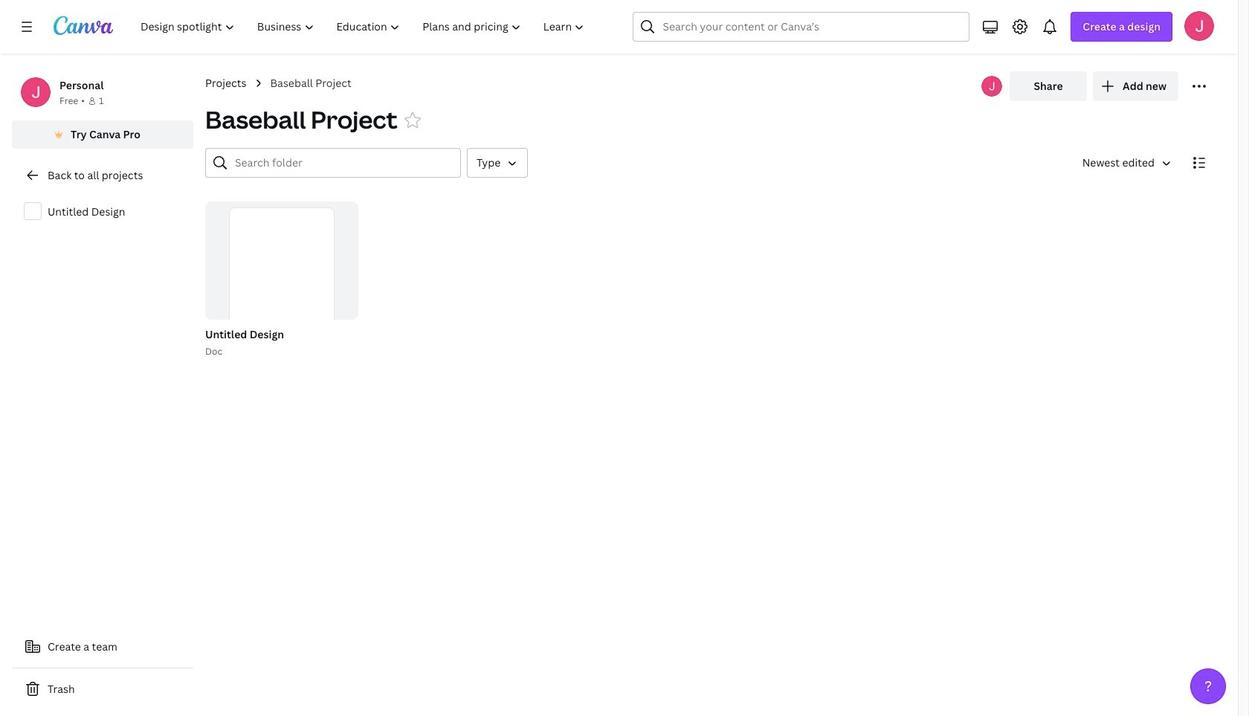Task type: vqa. For each thing, say whether or not it's contained in the screenshot.
(3)
no



Task type: describe. For each thing, give the bounding box(es) containing it.
1 group from the left
[[202, 201, 358, 359]]

Search search field
[[663, 13, 940, 41]]

top level navigation element
[[131, 12, 597, 42]]



Task type: locate. For each thing, give the bounding box(es) containing it.
Sort by button
[[1070, 148, 1178, 178]]

james peterson image
[[1184, 11, 1214, 41]]

None search field
[[633, 12, 970, 42]]

2 group from the left
[[205, 201, 358, 357]]

Search folder search field
[[235, 149, 451, 177]]

group
[[202, 201, 358, 359], [205, 201, 358, 357]]



